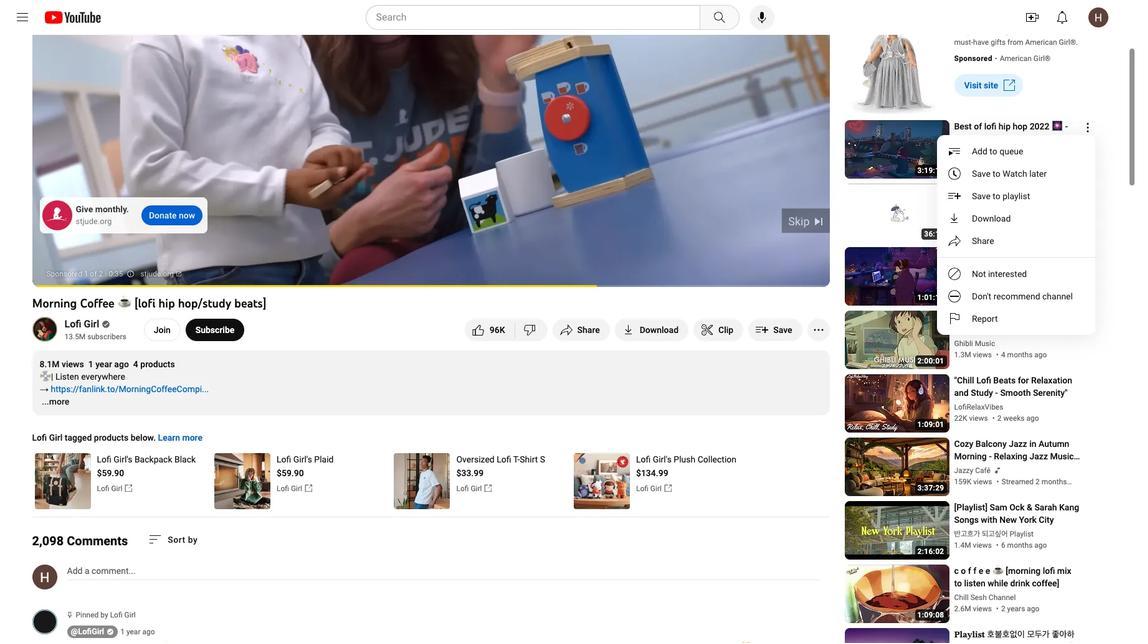 Task type: vqa. For each thing, say whether or not it's contained in the screenshot.


Task type: describe. For each thing, give the bounding box(es) containing it.
heading containing lofi girl tagged products below.
[[32, 432, 202, 444]]

$33.99
[[456, 469, 484, 479]]

36 minutes, 16 seconds element
[[924, 230, 944, 239]]

lofi down $134.99
[[636, 485, 649, 494]]

1.3m
[[954, 351, 971, 360]]

lofi down '$33.99'
[[456, 485, 469, 494]]

morning coffee ☕️ [lofi hip hop/study beats]
[[32, 296, 267, 311]]

clip
[[719, 325, 734, 335]]

stjude.org link
[[141, 267, 182, 283]]

ago inside streamed 2 months ago
[[954, 489, 967, 498]]

c
[[954, 567, 959, 577]]

반고흐가
[[954, 531, 980, 539]]

to inside c o f f e e ☕️ [morning lofi mix to listen while drink coffee]
[[954, 579, 962, 589]]

girl's for backpack
[[114, 455, 132, 465]]

save for save to playlist
[[972, 192, 991, 202]]

...more button
[[41, 396, 69, 408]]

skip button
[[782, 208, 830, 234]]

ago right @lofigirl, verified user element
[[142, 628, 155, 637]]

girl® inside shop american girl® wrap her holiday in wonder with must-have gifts from american girl®.
[[1016, 12, 1036, 22]]

best of lofi hip hop 2022 🎆 - beats to relax/study to by lofi girl 9,463,478 views 10 months ago 3 hours, 19 minutes element
[[954, 121, 1080, 145]]

lofi girl down $134.99
[[636, 485, 662, 494]]

1 e from the left
[[979, 567, 984, 577]]

@lofigirl image
[[32, 610, 57, 635]]

1.3m views
[[954, 351, 992, 360]]

4 for 4 months ago
[[1001, 351, 1006, 360]]

of inside best of lofi hip hop 2022 🎆 - beats to relax/study to
[[974, 122, 982, 132]]

her
[[974, 27, 984, 36]]

session
[[1004, 249, 1035, 259]]

2 hours, 1 second element
[[918, 357, 944, 366]]

relaxing inside "2 hours of ghibli music 🌍 relaxing background music for healing, study, work, sleep ghibli studio"
[[954, 325, 988, 335]]

love
[[959, 185, 975, 195]]

0 horizontal spatial morning
[[32, 296, 77, 311]]

subscribe button
[[186, 319, 244, 342]]

ago for [playlist] sam ock & sarah kang songs with new york city
[[1035, 542, 1047, 551]]

best
[[954, 122, 972, 132]]

must-
[[954, 38, 974, 47]]

coffee
[[80, 296, 114, 311]]

lofi inside lofi girl's backpack black $59.90
[[97, 455, 111, 465]]

6 months ago
[[1001, 542, 1047, 551]]

stjude.org inside give monthly. stjude.org
[[76, 217, 112, 226]]

c o f f e e ☕️ [morning lofi mix to listen while drink coffee]
[[954, 567, 1072, 589]]

i love wave to earth.🌀🎧
[[954, 185, 1055, 195]]

13.5 million subscribers element
[[65, 332, 126, 343]]

lofi girl down the lofi girl's plaid $59.90
[[277, 485, 302, 494]]

donate now link
[[141, 206, 203, 226]]

0 vertical spatial american
[[977, 12, 1014, 22]]

lofi girl's plaid $59.90
[[277, 455, 334, 479]]

hip inside best of lofi hip hop 2022 🎆 - beats to relax/study to
[[999, 122, 1011, 132]]

watch
[[1003, 169, 1027, 179]]

years for beats]
[[1010, 288, 1028, 296]]

list box containing add to queue
[[937, 135, 1095, 336]]

with inside [playlist] sam ock & sarah kang songs with new york city
[[981, 516, 998, 526]]

views for 8.1m views
[[62, 360, 84, 370]]

9
[[490, 325, 495, 335]]

1 vertical spatial [lofi
[[134, 296, 155, 311]]

lofi up 9.4m
[[954, 149, 967, 158]]

add to queue option
[[937, 140, 1095, 163]]

lofi up 101m
[[954, 276, 967, 285]]

pinned by lofi girl
[[76, 611, 136, 620]]

1 vertical spatial products
[[94, 433, 129, 443]]

2:16:02
[[918, 548, 944, 557]]

listen
[[55, 372, 79, 382]]

earth.🌀🎧
[[1010, 185, 1055, 195]]

lofi inside "chill lofi beats for relaxation and study - smooth serenity"
[[977, 376, 991, 386]]

views for 153k views
[[974, 211, 992, 220]]

lofi inside best of lofi hip hop 2022 🎆 - beats to relax/study to
[[984, 122, 997, 132]]

1 inside 1 a.m study session 📚 [lofi hip hop/chill beats]
[[954, 249, 959, 259]]

0 vertical spatial 6
[[495, 325, 500, 335]]

pinned
[[76, 611, 99, 620]]

add for add to queue
[[972, 147, 987, 157]]

1:09:08 link
[[845, 565, 949, 625]]

lofi girl down '$33.99'
[[456, 485, 482, 494]]

report
[[972, 314, 998, 324]]

sort by button
[[148, 533, 198, 547]]

0 vertical spatial ☕️
[[118, 296, 131, 311]]

city
[[1039, 516, 1054, 526]]

girl up 9.4m views at the right top of the page
[[969, 149, 980, 158]]

1:01:14
[[918, 294, 944, 302]]

o
[[961, 567, 966, 577]]

avatar image image
[[1089, 7, 1109, 27]]

1 vertical spatial beats]
[[234, 296, 267, 311]]

https://fanlink.to/morningcoffeecompi...
[[50, 385, 209, 394]]

oversized
[[456, 455, 495, 465]]

[lofi inside 1 a.m study session 📚 [lofi hip hop/chill beats]
[[1051, 249, 1065, 259]]

a.m
[[962, 249, 977, 259]]

lofi inside oversized lofi t-shirt s $33.99
[[497, 455, 511, 465]]

by for pinned
[[101, 611, 108, 620]]

hop/chill
[[954, 261, 989, 271]]

beats
[[954, 134, 976, 144]]

add a comment...
[[67, 567, 136, 576]]

1 a.m study session 📚 [lofi hip hop/chill beats] by lofi girl 101,041,079 views 3 years ago 1 hour, 1 minute element
[[954, 248, 1080, 273]]

1 hour, 9 minutes, 1 second element
[[918, 421, 944, 430]]

save to watch later
[[972, 169, 1047, 179]]

1.4m views
[[954, 542, 992, 551]]

girl down $134.99
[[651, 485, 662, 494]]

lofi girl up 13.5m
[[65, 318, 99, 330]]

1 year ago link
[[120, 627, 155, 638]]

- inside cozy balcony jazz in autumn morning - relaxing jazz music instrumental for relaxation and chill
[[989, 452, 992, 462]]

lofi girl's plush collection $134.99
[[636, 455, 737, 479]]

autoplay is on image
[[644, 268, 667, 277]]

☕ image
[[176, 642, 186, 644]]

i love wave to earth.🌀🎧 by kora୨ৎㅤ 153,071 views 1 month ago 36 minutes element
[[954, 184, 1080, 197]]

girl's for plaid
[[293, 455, 312, 465]]

$59.90 inside the lofi girl's plaid $59.90
[[277, 469, 304, 479]]

1 horizontal spatial stjude.org
[[141, 270, 174, 279]]

2 inside youtube video player element
[[99, 270, 103, 279]]

girl down the lofi girl's plaid $59.90
[[291, 485, 302, 494]]

2 for 2 years ago
[[1001, 605, 1006, 614]]

views for 22k views
[[969, 415, 988, 423]]

girl down '$33.99'
[[471, 485, 482, 494]]

ago for i love wave to earth.🌀🎧
[[1031, 211, 1044, 220]]

jazzy
[[954, 467, 974, 476]]

1 vertical spatial year
[[126, 628, 141, 637]]

2 hours of ghibli music 🌍 relaxing background music for healing, study, work, sleep ghibli studio by ghibli music 1,316,832 views 4 months ago 2 hours element
[[954, 311, 1080, 360]]

not
[[972, 269, 986, 279]]

kora୨ৎㅤ
[[954, 200, 983, 209]]

share button
[[553, 319, 610, 342]]

159k views
[[954, 478, 992, 487]]

month
[[1008, 211, 1029, 220]]

join
[[154, 325, 171, 335]]

give monthly. stjude.org
[[76, 204, 129, 226]]

sponsored for sponsored 1 of 2 · 0:34
[[46, 270, 82, 279]]

music up 'sleep'
[[1039, 325, 1063, 335]]

13.5m subscribers
[[65, 333, 126, 342]]

girl down lofi girl's backpack black $59.90
[[111, 485, 122, 494]]

collection
[[698, 455, 737, 465]]

café
[[975, 467, 991, 476]]

2 hours, 16 minutes, 2 seconds element
[[918, 548, 944, 557]]

download inside button
[[640, 325, 679, 335]]

plaid
[[314, 455, 334, 465]]

of inside youtube video player element
[[90, 270, 97, 279]]

study inside 1 a.m study session 📚 [lofi hip hop/chill beats]
[[980, 249, 1002, 259]]

"chill lofi beats for relaxation and study - smooth serenity" by lofirelaxvibes 22,265 views 2 weeks ago 1 hour, 9 minutes element
[[954, 375, 1080, 400]]

lofi girl up 101m
[[954, 276, 980, 285]]

☀ image
[[161, 642, 171, 644]]

share inside "button"
[[577, 325, 600, 335]]

1 month ago
[[1002, 211, 1044, 220]]

american girl®
[[1000, 54, 1051, 63]]

1 f from the left
[[968, 567, 971, 577]]

1:09:08
[[918, 612, 944, 620]]

for inside cozy balcony jazz in autumn morning - relaxing jazz music instrumental for relaxation and chill
[[1006, 465, 1019, 474]]

lofi down the lofi girl's plaid $59.90
[[277, 485, 289, 494]]

𝐏𝐥𝐚𝐲𝐥𝐢𝐬𝐭 호불호없이 모두가 좋아하는 lauv, lany, troye sivan 노래.. (팝송) by mycozypop 1,482,256 views 7 months ago 1 hour, 21 minutes element
[[954, 629, 1080, 644]]

3 hours, 37 minutes, 29 seconds element
[[918, 484, 944, 493]]

girl up 101m views
[[969, 276, 980, 285]]

2 inside streamed 2 months ago
[[1036, 478, 1040, 487]]

2 weeks ago
[[998, 415, 1039, 423]]

a
[[85, 567, 89, 576]]

cozy
[[954, 440, 974, 450]]

listen
[[964, 579, 986, 589]]

1 vertical spatial girl®
[[1034, 54, 1051, 63]]

Save text field
[[774, 325, 792, 335]]

0 vertical spatial ghibli
[[999, 312, 1021, 322]]

101m
[[954, 288, 974, 296]]

2 vertical spatial hip
[[158, 296, 175, 311]]

- for 🎆
[[1065, 122, 1068, 132]]

and inside cozy balcony jazz in autumn morning - relaxing jazz music instrumental for relaxation and chill
[[1064, 465, 1079, 474]]

1.4m
[[954, 542, 971, 551]]

1 left "month"
[[1002, 211, 1006, 220]]

1 vertical spatial american
[[1025, 38, 1057, 47]]

of
[[987, 312, 996, 322]]

songs
[[954, 516, 979, 526]]

with inside shop american girl® wrap her holiday in wonder with must-have gifts from american girl®.
[[1046, 27, 1060, 36]]

[playlist] sam ock & sarah kang songs with new york city by 반고흐가 되고싶어 playlist 1,419,479 views 6 months ago 2 hours, 16 minutes element
[[954, 502, 1080, 527]]

sleep
[[1038, 337, 1060, 347]]

3:37:29 link
[[845, 438, 949, 498]]

101m views
[[954, 288, 994, 296]]

hop/study
[[178, 296, 231, 311]]

0 horizontal spatial year
[[95, 360, 112, 370]]

sort by
[[168, 535, 198, 545]]

balcony
[[976, 440, 1007, 450]]

wave
[[977, 185, 997, 195]]

music inside cozy balcony jazz in autumn morning - relaxing jazz music instrumental for relaxation and chill
[[1050, 452, 1074, 462]]

lofi girl down lofi girl's backpack black $59.90
[[97, 485, 122, 494]]

plush
[[674, 455, 696, 465]]

153k views
[[954, 211, 992, 220]]

in inside shop american girl® wrap her holiday in wonder with must-have gifts from american girl®.
[[1012, 27, 1018, 36]]

recommend
[[994, 292, 1040, 302]]

2:00:01
[[918, 357, 944, 366]]

9.4m
[[954, 160, 971, 169]]

add to queue
[[972, 147, 1023, 157]]

in inside cozy balcony jazz in autumn morning - relaxing jazz music instrumental for relaxation and chill
[[1030, 440, 1037, 450]]

serenity"
[[1033, 388, 1068, 398]]

1 inside youtube video player element
[[84, 270, 88, 279]]

🧡 image
[[741, 642, 751, 644]]

1 horizontal spatial jazz
[[1030, 452, 1048, 462]]



Task type: locate. For each thing, give the bounding box(es) containing it.
Search text field
[[376, 9, 697, 26]]

8.1m
[[40, 360, 60, 370]]

views right 9.4m
[[973, 160, 992, 169]]

2 for 2 hours of ghibli music 🌍 relaxing background music for healing, study, work, sleep ghibli studio
[[954, 312, 959, 322]]

ago for "chill lofi beats for relaxation and study - smooth serenity"
[[1027, 415, 1039, 423]]

relaxing down balcony
[[994, 452, 1028, 462]]

join button
[[144, 319, 181, 342]]

lofi left t-
[[497, 455, 511, 465]]

lofi up $134.99
[[636, 455, 651, 465]]

1 vertical spatial study
[[971, 388, 993, 398]]

1 vertical spatial chill
[[954, 594, 969, 603]]

0 vertical spatial save
[[972, 169, 991, 179]]

add for add a comment...
[[67, 567, 83, 576]]

1 down pinned by lofi girl at the left
[[120, 628, 125, 637]]

work,
[[1014, 337, 1036, 347]]

1 horizontal spatial for
[[1065, 325, 1078, 335]]

lofi up 1 year ago link on the left bottom of the page
[[110, 611, 123, 620]]

lofi
[[984, 122, 997, 132], [1043, 567, 1055, 577]]

lofi right the "chill
[[977, 376, 991, 386]]

share inside option
[[972, 236, 994, 246]]

1 horizontal spatial $59.90
[[277, 469, 304, 479]]

1 vertical spatial ☕️
[[993, 567, 1004, 577]]

instrumental
[[954, 465, 1004, 474]]

i
[[954, 185, 957, 195]]

music left 🌍
[[1023, 312, 1047, 322]]

1 horizontal spatial relaxing
[[994, 452, 1028, 462]]

2022
[[1030, 122, 1050, 132]]

1 hour, 1 minute, 14 seconds element
[[918, 294, 944, 302]]

3:19:11
[[918, 167, 944, 175]]

[lofi
[[1051, 249, 1065, 259], [134, 296, 155, 311]]

months down playlist
[[1007, 542, 1033, 551]]

159k
[[954, 478, 972, 487]]

playlist
[[1003, 192, 1030, 202]]

months
[[1007, 351, 1033, 360], [1042, 478, 1067, 487], [1007, 542, 1033, 551]]

- inside "chill lofi beats for relaxation and study - smooth serenity"
[[995, 388, 998, 398]]

@lofigirl, verified user element
[[71, 627, 104, 638]]

cozy balcony jazz in autumn morning - relaxing jazz music instrumental for relaxation and chill by jazzy café 159,375 views streamed 2 months ago 3 hours, 37 minutes element
[[954, 438, 1080, 487]]

for inside "2 hours of ghibli music 🌍 relaxing background music for healing, study, work, sleep ghibli studio"
[[1065, 325, 1078, 335]]

ago up 모두가 on the bottom of page
[[1027, 605, 1040, 614]]

save
[[972, 169, 991, 179], [972, 192, 991, 202], [774, 325, 792, 335]]

0 horizontal spatial lofi
[[984, 122, 997, 132]]

0 horizontal spatial girl's
[[114, 455, 132, 465]]

1 horizontal spatial 6
[[1001, 542, 1006, 551]]

study inside "chill lofi beats for relaxation and study - smooth serenity"
[[971, 388, 993, 398]]

add up 9.4m views at the right top of the page
[[972, 147, 987, 157]]

shop american girl® wrap her holiday in wonder with must-have gifts from american girl®.
[[954, 12, 1078, 47]]

1 horizontal spatial products
[[140, 360, 175, 370]]

heading
[[32, 432, 202, 444]]

views for 1.3m views
[[973, 351, 992, 360]]

1 left ·
[[84, 270, 88, 279]]

0 vertical spatial -
[[1065, 122, 1068, 132]]

hours
[[962, 312, 985, 322]]

2 vertical spatial save
[[774, 325, 792, 335]]

lofi inside heading
[[32, 433, 47, 443]]

0 horizontal spatial 6
[[495, 325, 500, 335]]

1 horizontal spatial share
[[972, 236, 994, 246]]

playlist
[[1010, 531, 1034, 539]]

views for 1.4m views
[[973, 542, 992, 551]]

download button
[[615, 319, 689, 342]]

by for sort
[[188, 535, 198, 545]]

ago down 'sleep'
[[1035, 351, 1047, 360]]

lofi left plaid
[[277, 455, 291, 465]]

https://fanlink.to/morningcoffeecompi... link
[[50, 385, 209, 394]]

Clip text field
[[719, 325, 734, 335]]

coffee]
[[1032, 579, 1060, 589]]

views up "listen"
[[62, 360, 84, 370]]

0 horizontal spatial download
[[640, 325, 679, 335]]

below.
[[131, 433, 156, 443]]

views down café
[[974, 478, 992, 487]]

4 up the https://fanlink.to/morningcoffeecompi... on the left bottom
[[133, 360, 138, 370]]

2:16:02 link
[[845, 502, 949, 562]]

new
[[1000, 516, 1017, 526]]

1 vertical spatial months
[[1042, 478, 1067, 487]]

list box
[[937, 135, 1095, 336]]

Share text field
[[577, 325, 600, 335]]

girl's up $134.99
[[653, 455, 672, 465]]

lauv,
[[964, 643, 984, 644]]

from
[[1008, 38, 1024, 47]]

relaxing up healing,
[[954, 325, 988, 335]]

0 vertical spatial 1 year ago
[[88, 360, 129, 370]]

lofi down lofi girl's backpack black $59.90
[[97, 485, 109, 494]]

hip
[[999, 122, 1011, 132], [1067, 249, 1079, 259], [158, 296, 175, 311]]

views for 159k views
[[974, 478, 992, 487]]

1 horizontal spatial sponsored
[[954, 54, 993, 63]]

2 inside "2 hours of ghibli music 🌍 relaxing background music for healing, study, work, sleep ghibli studio"
[[954, 312, 959, 322]]

not interested option
[[937, 263, 1095, 286]]

2 horizontal spatial hip
[[1067, 249, 1079, 259]]

1 vertical spatial lofi
[[1043, 567, 1055, 577]]

0 vertical spatial by
[[188, 535, 198, 545]]

0 horizontal spatial hip
[[158, 296, 175, 311]]

subscribe
[[196, 325, 235, 335]]

1 horizontal spatial 4
[[1001, 351, 1006, 360]]

girl's left plaid
[[293, 455, 312, 465]]

1 chill from the top
[[954, 477, 972, 487]]

morning up lofi girl link
[[32, 296, 77, 311]]

호불호없이
[[987, 630, 1025, 640]]

music
[[1023, 312, 1047, 322], [1039, 325, 1063, 335], [975, 340, 995, 349], [1050, 452, 1074, 462]]

2 f from the left
[[974, 567, 977, 577]]

for up streamed
[[1006, 465, 1019, 474]]

american down from
[[1000, 54, 1032, 63]]

Download text field
[[640, 325, 679, 335]]

hip inside 1 a.m study session 📚 [lofi hip hop/chill beats]
[[1067, 249, 1079, 259]]

save for save to watch later
[[972, 169, 991, 179]]

morning inside cozy balcony jazz in autumn morning - relaxing jazz music instrumental for relaxation and chill
[[954, 452, 987, 462]]

lofi down "lofi girl tagged products below. learn more"
[[97, 455, 111, 465]]

1 horizontal spatial e
[[986, 567, 990, 577]]

1 vertical spatial ghibli
[[954, 340, 973, 349]]

beats
[[994, 376, 1016, 386]]

with up 반고흐가 되고싶어 playlist
[[981, 516, 998, 526]]

0 vertical spatial with
[[1046, 27, 1060, 36]]

years for lofi
[[1007, 605, 1025, 614]]

1 horizontal spatial add
[[972, 147, 987, 157]]

don't recommend channel option
[[937, 286, 1095, 308]]

ago for 1 a.m study session 📚 [lofi hip hop/chill beats]
[[1029, 288, 1042, 296]]

american up holiday
[[977, 12, 1014, 22]]

22k
[[954, 415, 968, 423]]

2 horizontal spatial girl's
[[653, 455, 672, 465]]

report option
[[937, 308, 1095, 331]]

2 girl's from the left
[[293, 455, 312, 465]]

girl's inside lofi girl's backpack black $59.90
[[114, 455, 132, 465]]

streamed
[[1002, 478, 1034, 487]]

by right pinned
[[101, 611, 108, 620]]

products left below. on the left bottom
[[94, 433, 129, 443]]

0 horizontal spatial beats]
[[234, 296, 267, 311]]

lofi inside lofi girl's plush collection $134.99
[[636, 455, 651, 465]]

lofi girl up 9.4m
[[954, 149, 980, 158]]

clip button
[[694, 319, 744, 342]]

donate
[[149, 211, 177, 221]]

0 vertical spatial in
[[1012, 27, 1018, 36]]

lofi up the relax/study
[[984, 122, 997, 132]]

1 vertical spatial stjude.org
[[141, 270, 174, 279]]

ago right "month"
[[1031, 211, 1044, 220]]

$59.90
[[97, 469, 124, 479], [277, 469, 304, 479]]

$59.90 inside lofi girl's backpack black $59.90
[[97, 469, 124, 479]]

0 horizontal spatial with
[[981, 516, 998, 526]]

Subscribe text field
[[196, 325, 235, 335]]

ghibli up 1.3m
[[954, 340, 973, 349]]

0 horizontal spatial and
[[954, 388, 969, 398]]

products
[[140, 360, 175, 370], [94, 433, 129, 443]]

2.6m views
[[954, 605, 992, 614]]

1 horizontal spatial in
[[1030, 440, 1037, 450]]

2 left ·
[[99, 270, 103, 279]]

0 horizontal spatial e
[[979, 567, 984, 577]]

1 vertical spatial of
[[90, 270, 97, 279]]

year down pinned by lofi girl at the left
[[126, 628, 141, 637]]

1 vertical spatial jazz
[[1030, 452, 1048, 462]]

to
[[978, 134, 986, 144], [1034, 134, 1042, 144], [990, 147, 997, 157], [993, 169, 1000, 179], [1000, 185, 1007, 195], [993, 192, 1000, 202], [954, 579, 962, 589]]

ago up everywhere
[[114, 360, 129, 370]]

months inside streamed 2 months ago
[[1042, 478, 1067, 487]]

lofi inside c o f f e e ☕️ [morning lofi mix to listen while drink coffee]
[[1043, 567, 1055, 577]]

되고싶어
[[982, 531, 1008, 539]]

healing,
[[954, 337, 986, 347]]

relaxation up serenity"
[[1031, 376, 1073, 386]]

months down work,
[[1007, 351, 1033, 360]]

Visit site text field
[[964, 81, 998, 91]]

share option
[[937, 230, 1095, 253]]

ago right weeks
[[1027, 415, 1039, 423]]

add inside add to queue option
[[972, 147, 987, 157]]

jazz
[[1009, 440, 1027, 450], [1030, 452, 1048, 462]]

and inside "chill lofi beats for relaxation and study - smooth serenity"
[[954, 388, 969, 398]]

1 horizontal spatial f
[[974, 567, 977, 577]]

girl's down "lofi girl tagged products below. learn more"
[[114, 455, 132, 465]]

- down beats
[[995, 388, 998, 398]]

girl up 13.5m subscribers
[[84, 318, 99, 330]]

months for music
[[1007, 351, 1033, 360]]

0 horizontal spatial 4
[[133, 360, 138, 370]]

save up wave at the right
[[972, 169, 991, 179]]

1 vertical spatial 6
[[1001, 542, 1006, 551]]

1 up everywhere
[[88, 360, 93, 370]]

📚
[[1037, 249, 1048, 259]]

1 year ago up everywhere
[[88, 360, 129, 370]]

2
[[99, 270, 103, 279], [954, 312, 959, 322], [998, 415, 1002, 423], [1036, 478, 1040, 487], [1001, 605, 1006, 614]]

download option
[[937, 208, 1095, 230]]

seek slider slider
[[40, 248, 822, 261]]

save inside button
[[774, 325, 792, 335]]

1 vertical spatial download
[[640, 325, 679, 335]]

None search field
[[343, 5, 742, 30]]

relaxing
[[954, 325, 988, 335], [994, 452, 1028, 462]]

0 horizontal spatial $59.90
[[97, 469, 124, 479]]

lofi inside the lofi girl's plaid $59.90
[[277, 455, 291, 465]]

holiday
[[986, 27, 1010, 36]]

lofi girl link
[[65, 318, 100, 332]]

sponsored inside youtube video player element
[[46, 270, 82, 279]]

study,
[[988, 337, 1012, 347]]

smooth
[[1001, 388, 1031, 398]]

1 hour, 9 minutes, 8 seconds element
[[918, 612, 944, 620]]

in up from
[[1012, 27, 1018, 36]]

3:19:11 link
[[845, 121, 949, 180]]

months up sarah
[[1042, 478, 1067, 487]]

0 vertical spatial share
[[972, 236, 994, 246]]

chill up 2.6m
[[954, 594, 969, 603]]

모두가
[[1027, 630, 1050, 640]]

2 hours of ghibli music 🌍 relaxing background music for healing, study, work, sleep ghibli studio
[[954, 312, 1078, 360]]

american down wonder at the right top of page
[[1025, 38, 1057, 47]]

girl's inside lofi girl's plush collection $134.99
[[653, 455, 672, 465]]

by
[[188, 535, 198, 545], [101, 611, 108, 620]]

2 $59.90 from the left
[[277, 469, 304, 479]]

1 horizontal spatial -
[[995, 388, 998, 398]]

0 vertical spatial relaxing
[[954, 325, 988, 335]]

...more
[[41, 397, 69, 407]]

1 vertical spatial add
[[67, 567, 83, 576]]

t-
[[513, 455, 520, 465]]

1 horizontal spatial morning
[[954, 452, 987, 462]]

0 horizontal spatial [lofi
[[134, 296, 155, 311]]

sponsored 1 of 2 · 0:34
[[46, 270, 123, 279]]

download down autoplay is on icon
[[640, 325, 679, 335]]

🎆
[[1052, 122, 1063, 132]]

hip right 📚
[[1067, 249, 1079, 259]]

learn
[[158, 433, 180, 443]]

4 months ago
[[1001, 351, 1047, 360]]

0 horizontal spatial in
[[1012, 27, 1018, 36]]

relaxation up streamed
[[1021, 465, 1062, 474]]

&
[[1027, 503, 1033, 513]]

1 vertical spatial 1 year ago
[[120, 628, 155, 637]]

3:37:29
[[918, 484, 944, 493]]

girl®
[[1016, 12, 1036, 22], [1034, 54, 1051, 63]]

153k
[[954, 211, 972, 220]]

relaxation inside cozy balcony jazz in autumn morning - relaxing jazz music instrumental for relaxation and chill
[[1021, 465, 1062, 474]]

2 right streamed
[[1036, 478, 1040, 487]]

☕️ inside c o f f e e ☕️ [morning lofi mix to listen while drink coffee]
[[993, 567, 1004, 577]]

2 e from the left
[[986, 567, 990, 577]]

girl up 1 year ago link on the left bottom of the page
[[124, 611, 136, 620]]

ago down 'city'
[[1035, 542, 1047, 551]]

lofi left tagged in the left bottom of the page
[[32, 433, 47, 443]]

lofi girl's backpack black $59.90
[[97, 455, 196, 479]]

[morning
[[1006, 567, 1041, 577]]

2 vertical spatial ghibli
[[954, 350, 977, 360]]

1 horizontal spatial lofi
[[1043, 567, 1055, 577]]

ago for 2 hours of ghibli music 🌍 relaxing background music for healing, study, work, sleep ghibli studio
[[1035, 351, 1047, 360]]

views for 101m views
[[975, 288, 994, 296]]

views down 반고흐가 되고싶어 playlist
[[973, 542, 992, 551]]

relaxing inside cozy balcony jazz in autumn morning - relaxing jazz music instrumental for relaxation and chill
[[994, 452, 1028, 462]]

0 vertical spatial stjude.org
[[76, 217, 112, 226]]

oversized lofi t-shirt s $33.99
[[456, 455, 545, 479]]

girl®.
[[1059, 38, 1078, 47]]

0 horizontal spatial -
[[989, 452, 992, 462]]

music up studio
[[975, 340, 995, 349]]

1 vertical spatial for
[[1006, 465, 1019, 474]]

3 girl's from the left
[[653, 455, 672, 465]]

1 vertical spatial relaxing
[[994, 452, 1028, 462]]

e
[[979, 567, 984, 577], [986, 567, 990, 577]]

channel
[[1042, 292, 1073, 302]]

1 vertical spatial years
[[1007, 605, 1025, 614]]

1 horizontal spatial [lofi
[[1051, 249, 1065, 259]]

views for 9.4m views
[[973, 160, 992, 169]]

1 left a.m
[[954, 249, 959, 259]]

morning down cozy
[[954, 452, 987, 462]]

later
[[1029, 169, 1047, 179]]

hip up join text field
[[158, 296, 175, 311]]

harlow noah image
[[32, 565, 57, 590]]

0 vertical spatial study
[[980, 249, 1002, 259]]

girl's for plush
[[653, 455, 672, 465]]

2 vertical spatial american
[[1000, 54, 1032, 63]]

relaxation
[[1031, 376, 1073, 386], [1021, 465, 1062, 474]]

1 vertical spatial share
[[577, 325, 600, 335]]

Add a comment... text field
[[67, 567, 136, 576]]

[lofi right 📚
[[1051, 249, 1065, 259]]

save to playlist option
[[937, 185, 1095, 208]]

2 chill from the top
[[954, 594, 969, 603]]

1 vertical spatial save
[[972, 192, 991, 202]]

youtube video player element
[[32, 0, 830, 287]]

1 girl's from the left
[[114, 455, 132, 465]]

1 $59.90 from the left
[[97, 469, 124, 479]]

좋아하
[[1052, 630, 1075, 640]]

- for study
[[995, 388, 998, 398]]

0 vertical spatial lofi
[[984, 122, 997, 132]]

1 vertical spatial in
[[1030, 440, 1037, 450]]

☕️
[[118, 296, 131, 311], [993, 567, 1004, 577]]

lofi up 13.5m
[[65, 318, 81, 330]]

download inside option
[[972, 214, 1011, 224]]

chill inside cozy balcony jazz in autumn morning - relaxing jazz music instrumental for relaxation and chill
[[954, 477, 972, 487]]

ago left channel
[[1029, 288, 1042, 296]]

of right best
[[974, 122, 982, 132]]

0 vertical spatial chill
[[954, 477, 972, 487]]

2,098
[[32, 534, 64, 549]]

by inside dropdown button
[[188, 535, 198, 545]]

0 vertical spatial months
[[1007, 351, 1033, 360]]

relaxation inside "chill lofi beats for relaxation and study - smooth serenity"
[[1031, 376, 1073, 386]]

music down 'autumn'
[[1050, 452, 1074, 462]]

1 horizontal spatial with
[[1046, 27, 1060, 36]]

2 for 2 weeks ago
[[998, 415, 1002, 423]]

drink
[[1011, 579, 1030, 589]]

girl left tagged in the left bottom of the page
[[49, 433, 62, 443]]

lofi inside lofi girl link
[[65, 318, 81, 330]]

2 vertical spatial months
[[1007, 542, 1033, 551]]

0 vertical spatial years
[[1010, 288, 1028, 296]]

sponsored for sponsored
[[954, 54, 993, 63]]

views down chill sesh channel at the right
[[973, 605, 992, 614]]

my ad center image
[[126, 265, 134, 283]]

3 hours, 19 minutes, 11 seconds element
[[918, 167, 944, 175]]

0 vertical spatial and
[[954, 388, 969, 398]]

with up girl®.
[[1046, 27, 1060, 36]]

years right '3'
[[1010, 288, 1028, 296]]

- down balcony
[[989, 452, 992, 462]]

e up the listen
[[979, 567, 984, 577]]

"chill lofi beats for relaxation and study - smooth serenity"
[[954, 376, 1073, 398]]

- inside best of lofi hip hop 2022 🎆 - beats to relax/study to
[[1065, 122, 1068, 132]]

1 horizontal spatial and
[[1064, 465, 1079, 474]]

0 horizontal spatial ☕️
[[118, 296, 131, 311]]

4 for 4 products
[[133, 360, 138, 370]]

save up 153k views
[[972, 192, 991, 202]]

0 horizontal spatial add
[[67, 567, 83, 576]]

ago for c o f f e e ☕️ [morning lofi mix to listen while drink coffee]
[[1027, 605, 1040, 614]]

hop
[[1013, 122, 1028, 132]]

1 vertical spatial with
[[981, 516, 998, 526]]

views down not
[[975, 288, 994, 296]]

1 vertical spatial and
[[1064, 465, 1079, 474]]

1 horizontal spatial hip
[[999, 122, 1011, 132]]

save for save text field
[[774, 325, 792, 335]]

add left a
[[67, 567, 83, 576]]

ago down 159k
[[954, 489, 967, 498]]

0 horizontal spatial share
[[577, 325, 600, 335]]

0 horizontal spatial sponsored
[[46, 270, 82, 279]]

1 vertical spatial relaxation
[[1021, 465, 1062, 474]]

ghibli down healing,
[[954, 350, 977, 360]]

1 vertical spatial by
[[101, 611, 108, 620]]

c o f f e e ☕️ [morning lofi mix to listen while drink coffee] by chill sesh channel 2,696,146 views 2 years ago 1 hour, 9 minutes element
[[954, 565, 1080, 590]]

2 left hours
[[954, 312, 959, 322]]

22k views
[[954, 415, 988, 423]]

1 horizontal spatial beats]
[[991, 261, 1015, 271]]

ghibli up background on the bottom of page
[[999, 312, 1021, 322]]

Join text field
[[154, 325, 171, 335]]

views for 2.6m views
[[973, 605, 992, 614]]

1 vertical spatial sponsored
[[46, 270, 82, 279]]

save to watch later option
[[937, 163, 1095, 185]]

beats] inside 1 a.m study session 📚 [lofi hip hop/chill beats]
[[991, 261, 1015, 271]]

views down lofirelaxvibes
[[969, 415, 988, 423]]

lofi up coffee]
[[1043, 567, 1055, 577]]

1 vertical spatial -
[[995, 388, 998, 398]]

1 vertical spatial hip
[[1067, 249, 1079, 259]]

@lofigirl
[[71, 628, 104, 637]]

morning
[[32, 296, 77, 311], [954, 452, 987, 462]]

1 horizontal spatial year
[[126, 628, 141, 637]]

4 products
[[133, 360, 175, 370]]

girl's inside the lofi girl's plaid $59.90
[[293, 455, 312, 465]]

0 vertical spatial jazz
[[1009, 440, 1027, 450]]

background
[[990, 325, 1037, 335]]

4 down study,
[[1001, 351, 1006, 360]]

jazz down 2 weeks ago
[[1009, 440, 1027, 450]]

download
[[972, 214, 1011, 224], [640, 325, 679, 335]]

save button
[[749, 319, 802, 342]]

0 vertical spatial of
[[974, 122, 982, 132]]

☕️ right coffee
[[118, 296, 131, 311]]

- right 🎆
[[1065, 122, 1068, 132]]

months for sarah
[[1007, 542, 1033, 551]]

0 horizontal spatial products
[[94, 433, 129, 443]]

0 horizontal spatial stjude.org
[[76, 217, 112, 226]]

[lofi up join "button"
[[134, 296, 155, 311]]



